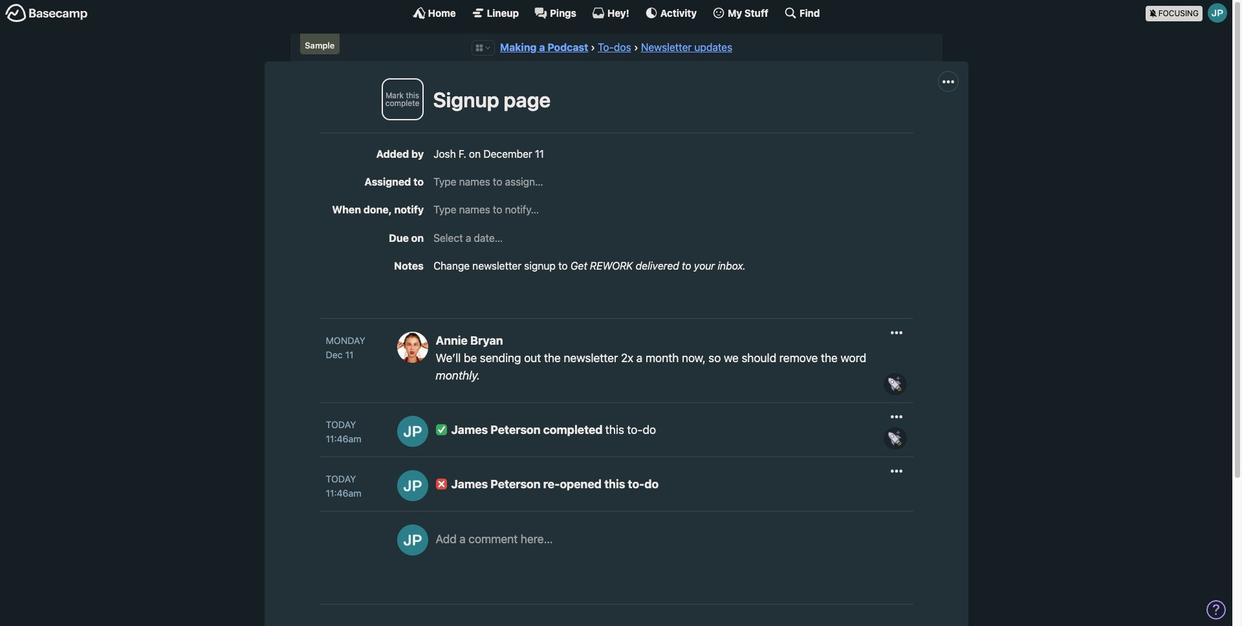 Task type: describe. For each thing, give the bounding box(es) containing it.
hey!
[[607, 7, 629, 18]]

this inside mark this complete
[[406, 91, 419, 100]]

notes
[[394, 260, 424, 272]]

monday
[[326, 335, 365, 346]]

add a comment here… button
[[436, 525, 900, 583]]

be
[[464, 352, 477, 365]]

due
[[389, 232, 409, 244]]

we
[[724, 352, 739, 365]]

josh f. on december 11
[[434, 148, 544, 160]]

december 11 element
[[484, 148, 544, 160]]

mark
[[386, 91, 404, 100]]

notify…
[[505, 204, 539, 216]]

complete
[[385, 98, 419, 108]]

so
[[709, 352, 721, 365]]

0 horizontal spatial on
[[411, 232, 424, 244]]

assign…
[[505, 176, 543, 188]]

add
[[436, 533, 457, 546]]

lineup
[[487, 7, 519, 18]]

f.
[[459, 148, 466, 160]]

today 11:46am for james peterson re‑opened this to-do
[[326, 474, 362, 499]]

mark this complete
[[385, 91, 419, 108]]

done,
[[364, 204, 392, 216]]

monday link
[[326, 334, 384, 348]]

1 horizontal spatial on
[[469, 148, 481, 160]]

peterson for re‑opened
[[491, 478, 541, 491]]

a for add a comment here…
[[460, 533, 466, 546]]

today element for james peterson re‑opened this to-do
[[326, 473, 356, 487]]

notify
[[394, 204, 424, 216]]

my stuff button
[[712, 6, 769, 19]]

today for james peterson completed this to-do
[[326, 419, 356, 430]]

comment
[[469, 533, 518, 546]]

to left assign…
[[493, 176, 502, 188]]

monday element
[[326, 334, 365, 348]]

a for select a date…
[[466, 232, 471, 244]]

josh
[[434, 148, 456, 160]]

2x
[[621, 352, 634, 365]]

today 11:46am for james peterson completed this to-do
[[326, 419, 362, 444]]

pings button
[[534, 6, 576, 19]]

type names to notify…
[[434, 204, 539, 216]]

11 inside the monday dec 11
[[345, 349, 354, 360]]

added
[[376, 148, 409, 160]]

your
[[694, 260, 715, 272]]

to left the notify…
[[493, 204, 502, 216]]

1 › from the left
[[591, 41, 595, 53]]

by
[[412, 148, 424, 160]]

change newsletter signup to get rework delivered to your inbox.
[[434, 260, 746, 272]]

dos
[[614, 41, 631, 53]]

rework
[[590, 260, 633, 272]]

a for making a podcast
[[539, 41, 545, 53]]

2 › from the left
[[634, 41, 638, 53]]

11:46am element for james peterson re‑opened this to-do
[[326, 487, 384, 501]]

monthly.
[[436, 369, 480, 383]]

focusing button
[[1146, 0, 1233, 25]]

get
[[571, 260, 587, 272]]

switch accounts image
[[5, 3, 88, 23]]

3 james peterson image from the top
[[397, 525, 428, 556]]

sending
[[480, 352, 521, 365]]

to- for james peterson completed this to-do
[[627, 423, 643, 437]]

james for james peterson re‑opened this to-do
[[451, 478, 488, 491]]

james peterson completed this to-do
[[451, 423, 656, 437]]

we'll be sending out the newsletter 2x a month now, so we should remove the word monthly.
[[436, 352, 867, 383]]

today for james peterson re‑opened this to-do
[[326, 474, 356, 485]]

my
[[728, 7, 742, 18]]

updates
[[694, 41, 733, 53]]

select
[[434, 232, 463, 244]]

assigned to
[[365, 176, 424, 188]]

sample
[[305, 40, 335, 51]]

bryan
[[470, 334, 503, 348]]

now,
[[682, 352, 706, 365]]

dec 11 element
[[326, 349, 354, 360]]

home
[[428, 7, 456, 18]]

dec
[[326, 349, 343, 360]]

newsletter
[[641, 41, 692, 53]]

› to-dos › newsletter updates
[[591, 41, 733, 53]]

select a date…
[[434, 232, 503, 244]]



Task type: vqa. For each thing, say whether or not it's contained in the screenshot.
2nd "11:46am" from the bottom of the page
yes



Task type: locate. For each thing, give the bounding box(es) containing it.
11:46am for james peterson completed this to-do
[[326, 433, 362, 444]]

out
[[524, 352, 541, 365]]

1 vertical spatial this
[[605, 423, 624, 437]]

to left get
[[558, 260, 568, 272]]

this for james peterson completed this to-do
[[605, 423, 624, 437]]

0 vertical spatial to-
[[627, 423, 643, 437]]

0 vertical spatial do
[[643, 423, 656, 437]]

11 down monday element
[[345, 349, 354, 360]]

date…
[[474, 232, 503, 244]]

when done, notify
[[332, 204, 424, 216]]

11:46am for james peterson re‑opened this to-do
[[326, 488, 362, 499]]

annie bryan image
[[397, 332, 428, 363]]

dec 11 link
[[326, 348, 384, 362]]

newsletter updates link
[[641, 41, 733, 53]]

word
[[841, 352, 867, 365]]

0 horizontal spatial 11
[[345, 349, 354, 360]]

when
[[332, 204, 361, 216]]

1 james from the top
[[451, 423, 488, 437]]

pings
[[550, 7, 576, 18]]

a right add
[[460, 533, 466, 546]]

making
[[500, 41, 537, 53]]

find
[[800, 7, 820, 18]]

0 horizontal spatial newsletter
[[473, 260, 522, 272]]

0 vertical spatial today
[[326, 419, 356, 430]]

type names to notify… link
[[434, 204, 539, 216]]

james down 'monthly.'
[[451, 423, 488, 437]]

1 vertical spatial james peterson image
[[397, 471, 428, 502]]

today 11:46am
[[326, 419, 362, 444], [326, 474, 362, 499]]

to down by
[[414, 176, 424, 188]]

remove
[[780, 352, 818, 365]]

monday dec 11
[[326, 335, 365, 360]]

1 vertical spatial type
[[434, 204, 456, 216]]

on right 'f.'
[[469, 148, 481, 160]]

1 vertical spatial today 11:46am
[[326, 474, 362, 499]]

0 vertical spatial james peterson image
[[397, 416, 428, 447]]

1 vertical spatial on
[[411, 232, 424, 244]]

james peterson image
[[397, 416, 428, 447], [397, 471, 428, 502], [397, 525, 428, 556]]

2 james peterson image from the top
[[397, 471, 428, 502]]

james up add
[[451, 478, 488, 491]]

annie bryan
[[436, 334, 503, 348]]

0 vertical spatial peterson
[[491, 423, 541, 437]]

a inside we'll be sending out the newsletter 2x a month now, so we should remove the word monthly.
[[637, 352, 643, 365]]

making a podcast
[[500, 41, 588, 53]]

type down josh
[[434, 176, 456, 188]]

› left to-
[[591, 41, 595, 53]]

add a comment here…
[[436, 533, 553, 546]]

1 vertical spatial 11
[[345, 349, 354, 360]]

names for notify…
[[459, 204, 490, 216]]

names
[[459, 176, 490, 188], [459, 204, 490, 216]]

newsletter
[[473, 260, 522, 272], [564, 352, 618, 365]]

1 today element from the top
[[326, 418, 356, 432]]

annie
[[436, 334, 468, 348]]

1 horizontal spatial the
[[821, 352, 838, 365]]

peterson left re‑opened
[[491, 478, 541, 491]]

1 vertical spatial do
[[645, 478, 659, 491]]

0 vertical spatial 11:46am element
[[326, 432, 384, 446]]

to- for james peterson re‑opened this to-do
[[628, 478, 645, 491]]

here…
[[521, 533, 553, 546]]

a
[[539, 41, 545, 53], [466, 232, 471, 244], [637, 352, 643, 365], [460, 533, 466, 546]]

1 11:46am element from the top
[[326, 432, 384, 446]]

names for assign…
[[459, 176, 490, 188]]

making a podcast link
[[500, 41, 588, 53]]

we'll
[[436, 352, 461, 365]]

1 vertical spatial 11:46am
[[326, 488, 362, 499]]

›
[[591, 41, 595, 53], [634, 41, 638, 53]]

james peterson image for james peterson completed this to-do
[[397, 416, 428, 447]]

type for type names to notify…
[[434, 204, 456, 216]]

to-dos link
[[598, 41, 631, 53]]

re‑opened
[[543, 478, 602, 491]]

2 type from the top
[[434, 204, 456, 216]]

2 names from the top
[[459, 204, 490, 216]]

completed
[[543, 423, 603, 437]]

this
[[406, 91, 419, 100], [605, 423, 624, 437], [604, 478, 625, 491]]

december
[[484, 148, 532, 160]]

do for james peterson re‑opened this to-do
[[645, 478, 659, 491]]

1 today from the top
[[326, 419, 356, 430]]

type for type names to assign…
[[434, 176, 456, 188]]

signup page
[[433, 88, 551, 112]]

1 horizontal spatial 11
[[535, 148, 544, 160]]

signup
[[433, 88, 499, 112]]

page
[[504, 88, 551, 112]]

1 today 11:46am from the top
[[326, 419, 362, 444]]

james for james peterson completed this to-do
[[451, 423, 488, 437]]

select a date… link
[[434, 232, 503, 244]]

this right completed
[[605, 423, 624, 437]]

the left word
[[821, 352, 838, 365]]

type names to assign… link
[[434, 176, 543, 188]]

0 vertical spatial 11:46am
[[326, 433, 362, 444]]

2 the from the left
[[821, 352, 838, 365]]

2 11:46am from the top
[[326, 488, 362, 499]]

0 vertical spatial newsletter
[[473, 260, 522, 272]]

11:46am element for james peterson completed this to-do
[[326, 432, 384, 446]]

1 vertical spatial peterson
[[491, 478, 541, 491]]

type up the select
[[434, 204, 456, 216]]

0 vertical spatial today element
[[326, 418, 356, 432]]

names up type names to notify…
[[459, 176, 490, 188]]

do for james peterson completed this to-do
[[643, 423, 656, 437]]

should
[[742, 352, 777, 365]]

james peterson re‑opened this to-do
[[451, 478, 659, 491]]

› right the dos
[[634, 41, 638, 53]]

2 peterson from the top
[[491, 478, 541, 491]]

2 today from the top
[[326, 474, 356, 485]]

0 vertical spatial james
[[451, 423, 488, 437]]

a right making at the left top
[[539, 41, 545, 53]]

1 peterson from the top
[[491, 423, 541, 437]]

1 vertical spatial newsletter
[[564, 352, 618, 365]]

delivered
[[636, 260, 679, 272]]

this right re‑opened
[[604, 478, 625, 491]]

on right due at the top left of page
[[411, 232, 424, 244]]

signup
[[524, 260, 556, 272]]

0 horizontal spatial ›
[[591, 41, 595, 53]]

1 names from the top
[[459, 176, 490, 188]]

find button
[[784, 6, 820, 19]]

to- right re‑opened
[[628, 478, 645, 491]]

0 vertical spatial names
[[459, 176, 490, 188]]

stuff
[[745, 7, 769, 18]]

11 right 'december'
[[535, 148, 544, 160]]

1 11:46am from the top
[[326, 433, 362, 444]]

1 vertical spatial today element
[[326, 473, 356, 487]]

1 vertical spatial today
[[326, 474, 356, 485]]

james
[[451, 423, 488, 437], [451, 478, 488, 491]]

2 today 11:46am from the top
[[326, 474, 362, 499]]

to-
[[627, 423, 643, 437], [628, 478, 645, 491]]

1 james peterson image from the top
[[397, 416, 428, 447]]

0 vertical spatial on
[[469, 148, 481, 160]]

lineup link
[[471, 6, 519, 19]]

1 the from the left
[[544, 352, 561, 365]]

1 vertical spatial james
[[451, 478, 488, 491]]

newsletter inside we'll be sending out the newsletter 2x a month now, so we should remove the word monthly.
[[564, 352, 618, 365]]

this for james peterson re‑opened this to-do
[[604, 478, 625, 491]]

11
[[535, 148, 544, 160], [345, 349, 354, 360]]

2 vertical spatial james peterson image
[[397, 525, 428, 556]]

11:46am
[[326, 433, 362, 444], [326, 488, 362, 499]]

2 james from the top
[[451, 478, 488, 491]]

today
[[326, 419, 356, 430], [326, 474, 356, 485]]

a inside button
[[460, 533, 466, 546]]

assigned
[[365, 176, 411, 188]]

the right 'out'
[[544, 352, 561, 365]]

hey! button
[[592, 6, 629, 19]]

the
[[544, 352, 561, 365], [821, 352, 838, 365]]

today element
[[326, 418, 356, 432], [326, 473, 356, 487]]

peterson left completed
[[491, 423, 541, 437]]

2 today element from the top
[[326, 473, 356, 487]]

names up select a date… link
[[459, 204, 490, 216]]

due on
[[389, 232, 424, 244]]

james peterson image for james peterson re‑opened this to-do
[[397, 471, 428, 502]]

my stuff
[[728, 7, 769, 18]]

home link
[[413, 6, 456, 19]]

2 vertical spatial this
[[604, 478, 625, 491]]

focusing
[[1159, 8, 1199, 18]]

change
[[434, 260, 470, 272]]

1 horizontal spatial ›
[[634, 41, 638, 53]]

to- right completed
[[627, 423, 643, 437]]

sample element
[[300, 34, 340, 55]]

a right 2x
[[637, 352, 643, 365]]

activity link
[[645, 6, 697, 19]]

activity
[[661, 7, 697, 18]]

today element for james peterson completed this to-do
[[326, 418, 356, 432]]

this right mark
[[406, 91, 419, 100]]

type names to assign…
[[434, 176, 543, 188]]

peterson
[[491, 423, 541, 437], [491, 478, 541, 491]]

type
[[434, 176, 456, 188], [434, 204, 456, 216]]

podcast
[[548, 41, 588, 53]]

1 vertical spatial 11:46am element
[[326, 487, 384, 501]]

newsletter left 2x
[[564, 352, 618, 365]]

to-
[[598, 41, 614, 53]]

1 vertical spatial to-
[[628, 478, 645, 491]]

2 11:46am element from the top
[[326, 487, 384, 501]]

on
[[469, 148, 481, 160], [411, 232, 424, 244]]

breadcrumb element
[[290, 34, 942, 62]]

inbox.
[[718, 260, 746, 272]]

1 type from the top
[[434, 176, 456, 188]]

peterson for completed
[[491, 423, 541, 437]]

0 vertical spatial type
[[434, 176, 456, 188]]

to
[[414, 176, 424, 188], [493, 176, 502, 188], [493, 204, 502, 216], [558, 260, 568, 272], [682, 260, 691, 272]]

signup page link
[[433, 88, 551, 112]]

0 horizontal spatial the
[[544, 352, 561, 365]]

newsletter down date…
[[473, 260, 522, 272]]

1 horizontal spatial newsletter
[[564, 352, 618, 365]]

main element
[[0, 0, 1233, 25]]

month
[[646, 352, 679, 365]]

to left your
[[682, 260, 691, 272]]

added by
[[376, 148, 424, 160]]

0 vertical spatial 11
[[535, 148, 544, 160]]

0 vertical spatial today 11:46am
[[326, 419, 362, 444]]

do
[[643, 423, 656, 437], [645, 478, 659, 491]]

0 vertical spatial this
[[406, 91, 419, 100]]

james peterson image
[[1208, 3, 1227, 23]]

11:46am element
[[326, 432, 384, 446], [326, 487, 384, 501]]

1 vertical spatial names
[[459, 204, 490, 216]]

a left date…
[[466, 232, 471, 244]]



